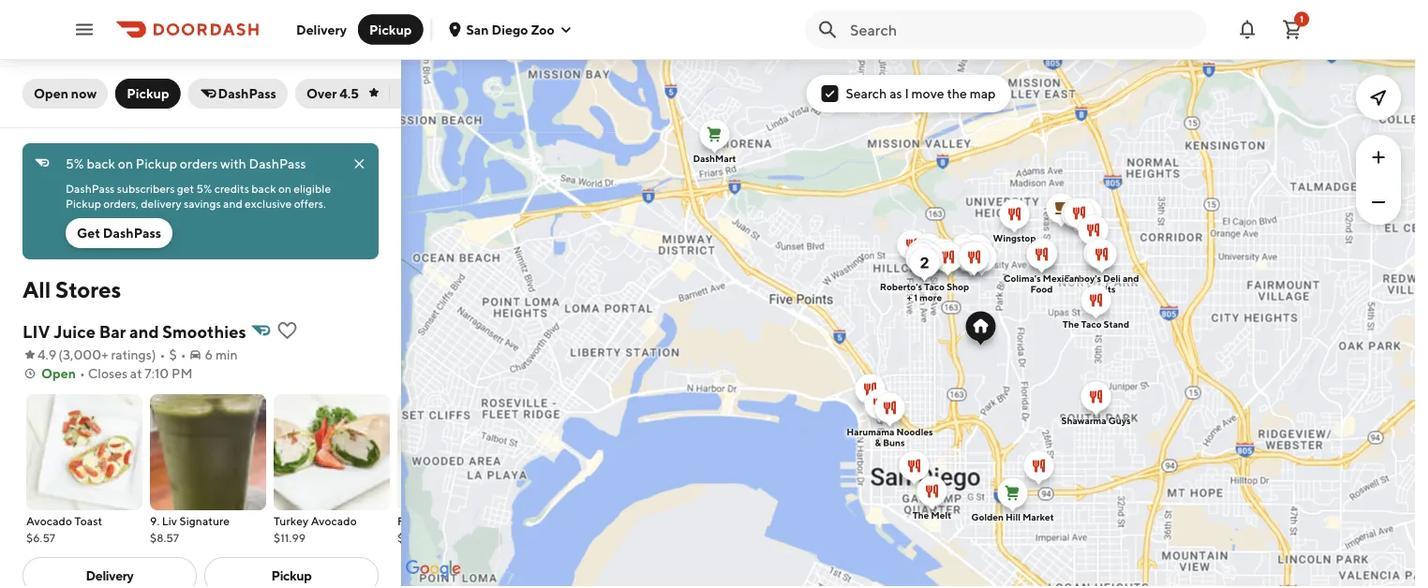 Task type: describe. For each thing, give the bounding box(es) containing it.
map
[[970, 86, 996, 101]]

turkey avocado image
[[274, 395, 390, 511]]

diego
[[492, 22, 528, 37]]

open now button
[[23, 79, 108, 109]]

)
[[152, 347, 156, 363]]

6
[[205, 347, 213, 363]]

all stores
[[23, 276, 121, 303]]

$
[[169, 347, 177, 363]]

bar
[[99, 322, 126, 342]]

dashpass up exclusive
[[249, 156, 306, 172]]

ratings
[[111, 347, 152, 363]]

1 button
[[1274, 11, 1312, 48]]

$11.99
[[274, 532, 306, 545]]

zoo
[[531, 22, 555, 37]]

4.9
[[38, 347, 57, 363]]

avocado toast image
[[26, 395, 143, 511]]

(
[[58, 347, 63, 363]]

turkey avocado $11.99
[[274, 515, 357, 545]]

bowl
[[425, 515, 451, 528]]

dashpass inside get dashpass button
[[103, 225, 161, 241]]

click to add this store to your saved list image
[[276, 320, 298, 342]]

now
[[71, 86, 97, 101]]

toast
[[75, 515, 102, 528]]

9. liv signature image
[[150, 395, 266, 511]]

liv
[[162, 515, 177, 528]]

over 4.5
[[307, 86, 359, 101]]

and inside dashpass subscribers get 5% credits back on eligible pickup orders, delivery savings and exclusive offers.
[[223, 197, 243, 210]]

open • closes at 7:10 pm
[[41, 366, 193, 382]]

search as i move the map
[[846, 86, 996, 101]]

• for •
[[181, 347, 186, 363]]

credits
[[214, 182, 249, 195]]

9.
[[150, 515, 160, 528]]

notification bell image
[[1237, 18, 1259, 41]]

• for • $
[[160, 347, 165, 363]]

pickup right delivery button
[[369, 22, 412, 37]]

open for open now
[[34, 86, 68, 101]]

with
[[220, 156, 246, 172]]

0 vertical spatial back
[[87, 156, 115, 172]]

over 4.5 button
[[295, 79, 420, 109]]

Search as I move the map checkbox
[[822, 85, 839, 102]]

get dashpass
[[77, 225, 161, 241]]

9. liv signature $8.57
[[150, 515, 230, 545]]

back inside dashpass subscribers get 5% credits back on eligible pickup orders, delivery savings and exclusive offers.
[[252, 182, 276, 195]]

dashpass button
[[188, 79, 288, 109]]

delivery
[[141, 197, 181, 210]]

delivery link
[[23, 558, 197, 588]]

avocado toast $6.57
[[26, 515, 102, 545]]

dashpass inside dashpass subscribers get 5% credits back on eligible pickup orders, delivery savings and exclusive offers.
[[66, 182, 115, 195]]

orders,
[[103, 197, 139, 210]]

over
[[307, 86, 337, 101]]

min
[[216, 347, 238, 363]]

san
[[466, 22, 489, 37]]

turkey
[[274, 515, 309, 528]]

zoom in image
[[1368, 146, 1390, 169]]

Store search: begin typing to search for stores available on DoorDash text field
[[850, 19, 1195, 40]]

delivery for delivery button
[[296, 22, 347, 37]]

pickup up subscribers
[[136, 156, 177, 172]]

san diego zoo button
[[448, 22, 574, 37]]

move
[[912, 86, 945, 101]]

orders
[[180, 156, 218, 172]]

4.5
[[340, 86, 359, 101]]

open for open • closes at 7:10 pm
[[41, 366, 76, 382]]

3,000+
[[63, 347, 108, 363]]

0 vertical spatial on
[[118, 156, 133, 172]]

0 horizontal spatial pickup button
[[116, 79, 181, 109]]

6 min
[[205, 347, 238, 363]]

all
[[23, 276, 51, 303]]



Task type: vqa. For each thing, say whether or not it's contained in the screenshot.


Task type: locate. For each thing, give the bounding box(es) containing it.
1 vertical spatial open
[[41, 366, 76, 382]]

colima's mexican food
[[1004, 273, 1080, 295], [1004, 273, 1080, 295]]

on up subscribers
[[118, 156, 133, 172]]

at
[[130, 366, 142, 382]]

1 horizontal spatial avocado
[[311, 515, 357, 528]]

golden hill market
[[972, 512, 1054, 523], [972, 512, 1054, 523]]

market
[[1023, 512, 1054, 523], [1023, 512, 1054, 523]]

juice
[[54, 322, 96, 342]]

closes
[[88, 366, 128, 382]]

1 horizontal spatial 5%
[[196, 182, 212, 195]]

fruit
[[398, 515, 422, 528]]

get
[[77, 225, 100, 241]]

fruit bowl $11.00
[[398, 515, 451, 545]]

$11.00
[[398, 532, 432, 545]]

$8.57
[[150, 532, 179, 545]]

pm
[[172, 366, 193, 382]]

hill
[[1006, 512, 1021, 523], [1006, 512, 1021, 523]]

zoom out image
[[1368, 191, 1390, 214]]

savings
[[184, 197, 221, 210]]

avocado inside avocado toast $6.57
[[26, 515, 72, 528]]

pickup up get
[[66, 197, 101, 210]]

the melt
[[913, 510, 952, 521], [913, 510, 952, 521]]

exclusive
[[245, 197, 292, 210]]

i
[[905, 86, 909, 101]]

shawarma
[[1062, 416, 1107, 427], [1062, 416, 1107, 427]]

noodles
[[897, 427, 933, 438], [897, 427, 933, 438]]

1 vertical spatial 5%
[[196, 182, 212, 195]]

0 vertical spatial pickup button
[[358, 15, 423, 45]]

5% down open now button
[[66, 156, 84, 172]]

1 horizontal spatial •
[[160, 347, 165, 363]]

1 items, open order cart image
[[1282, 18, 1304, 41]]

• $
[[160, 347, 177, 363]]

dashpass
[[218, 86, 277, 101], [249, 156, 306, 172], [66, 182, 115, 195], [103, 225, 161, 241]]

on
[[118, 156, 133, 172], [278, 182, 291, 195]]

5%
[[66, 156, 84, 172], [196, 182, 212, 195]]

dashpass up orders, on the top
[[66, 182, 115, 195]]

0 horizontal spatial •
[[80, 366, 85, 382]]

melt
[[931, 510, 952, 521], [931, 510, 952, 521]]

7:10
[[145, 366, 169, 382]]

5% up savings
[[196, 182, 212, 195]]

dashpass inside dashpass button
[[218, 86, 277, 101]]

+
[[907, 293, 912, 303], [907, 293, 912, 303]]

delivery for delivery link
[[86, 569, 134, 584]]

0 vertical spatial delivery
[[296, 22, 347, 37]]

delivery button
[[285, 15, 358, 45]]

average rating of 4.9 out of 5 element
[[23, 346, 57, 365]]

roberto's taco shop + 1 more
[[880, 282, 970, 303], [880, 282, 970, 303]]

delivery
[[296, 22, 347, 37], [86, 569, 134, 584]]

1 vertical spatial on
[[278, 182, 291, 195]]

pickup right now
[[127, 86, 169, 101]]

guys
[[1109, 416, 1131, 427], [1109, 416, 1131, 427]]

&
[[875, 438, 881, 449], [875, 438, 881, 449]]

signature
[[180, 515, 230, 528]]

• right )
[[160, 347, 165, 363]]

on up exclusive
[[278, 182, 291, 195]]

1 vertical spatial pickup button
[[116, 79, 181, 109]]

colima's
[[1004, 273, 1041, 284], [1004, 273, 1041, 284]]

back
[[87, 156, 115, 172], [252, 182, 276, 195]]

1 vertical spatial delivery
[[86, 569, 134, 584]]

0 horizontal spatial delivery
[[86, 569, 134, 584]]

roberto's
[[880, 282, 923, 293], [880, 282, 923, 293]]

taco
[[925, 282, 945, 293], [925, 282, 945, 293], [1082, 319, 1102, 330], [1082, 319, 1102, 330]]

1 horizontal spatial back
[[252, 182, 276, 195]]

wingstop
[[993, 233, 1036, 244], [993, 233, 1036, 244]]

as
[[890, 86, 902, 101]]

2 avocado from the left
[[311, 515, 357, 528]]

recenter the map image
[[1368, 86, 1390, 109]]

pickup inside dashpass subscribers get 5% credits back on eligible pickup orders, delivery savings and exclusive offers.
[[66, 197, 101, 210]]

liv
[[23, 322, 50, 342]]

food
[[1031, 284, 1053, 295], [1031, 284, 1053, 295]]

buns
[[883, 438, 905, 449], [883, 438, 905, 449]]

0 vertical spatial open
[[34, 86, 68, 101]]

dashpass up the with
[[218, 86, 277, 101]]

fatboy's deli and spirits
[[1065, 273, 1140, 295], [1065, 273, 1140, 295]]

dashpass subscribers get 5% credits back on eligible pickup orders, delivery savings and exclusive offers.
[[66, 182, 333, 210]]

2 horizontal spatial •
[[181, 347, 186, 363]]

1 avocado from the left
[[26, 515, 72, 528]]

0 horizontal spatial avocado
[[26, 515, 72, 528]]

1 vertical spatial back
[[252, 182, 276, 195]]

$6.57
[[26, 532, 56, 545]]

1 horizontal spatial pickup button
[[358, 15, 423, 45]]

delivery up over
[[296, 22, 347, 37]]

1 horizontal spatial on
[[278, 182, 291, 195]]

open left now
[[34, 86, 68, 101]]

0 vertical spatial 5%
[[66, 156, 84, 172]]

on inside dashpass subscribers get 5% credits back on eligible pickup orders, delivery savings and exclusive offers.
[[278, 182, 291, 195]]

open
[[34, 86, 68, 101], [41, 366, 76, 382]]

pickup down $11.99
[[271, 569, 312, 584]]

san diego zoo
[[466, 22, 555, 37]]

5% inside dashpass subscribers get 5% credits back on eligible pickup orders, delivery savings and exclusive offers.
[[196, 182, 212, 195]]

0 horizontal spatial back
[[87, 156, 115, 172]]

search
[[846, 86, 887, 101]]

• right $
[[181, 347, 186, 363]]

harumama noodles & buns
[[847, 427, 933, 449], [847, 427, 933, 449]]

dashmart
[[693, 153, 736, 164], [693, 153, 736, 164]]

shawarma guys
[[1062, 416, 1131, 427], [1062, 416, 1131, 427]]

more
[[920, 293, 942, 303], [920, 293, 942, 303]]

pickup button right now
[[116, 79, 181, 109]]

1 horizontal spatial delivery
[[296, 22, 347, 37]]

golden
[[972, 512, 1004, 523], [972, 512, 1004, 523]]

smoothies
[[162, 322, 246, 342]]

1 inside the "1" button
[[1300, 14, 1304, 24]]

pickup button
[[358, 15, 423, 45], [116, 79, 181, 109]]

back up exclusive
[[252, 182, 276, 195]]

avocado
[[26, 515, 72, 528], [311, 515, 357, 528]]

liv juice bar and smoothies
[[23, 322, 246, 342]]

harumama
[[847, 427, 895, 438], [847, 427, 895, 438]]

0 horizontal spatial on
[[118, 156, 133, 172]]

delivery inside button
[[296, 22, 347, 37]]

•
[[160, 347, 165, 363], [181, 347, 186, 363], [80, 366, 85, 382]]

0 horizontal spatial 5%
[[66, 156, 84, 172]]

fatboy's
[[1065, 273, 1102, 284], [1065, 273, 1102, 284]]

subscribers
[[117, 182, 175, 195]]

• down 3,000+
[[80, 366, 85, 382]]

eligible
[[294, 182, 331, 195]]

dashpass down orders, on the top
[[103, 225, 161, 241]]

open inside open now button
[[34, 86, 68, 101]]

5% back on pickup orders with dashpass
[[66, 156, 306, 172]]

open menu image
[[73, 18, 96, 41]]

open down (
[[41, 366, 76, 382]]

avocado right turkey
[[311, 515, 357, 528]]

and
[[223, 197, 243, 210], [1123, 273, 1140, 284], [1123, 273, 1140, 284], [129, 322, 159, 342]]

back up orders, on the top
[[87, 156, 115, 172]]

pickup button up the over 4.5 button
[[358, 15, 423, 45]]

pickup link
[[204, 558, 379, 588]]

stores
[[55, 276, 121, 303]]

get
[[177, 182, 194, 195]]

avocado up $6.57
[[26, 515, 72, 528]]

map region
[[222, 0, 1417, 588]]

offers.
[[294, 197, 326, 210]]

( 3,000+ ratings )
[[58, 347, 156, 363]]

get dashpass button
[[66, 218, 173, 248]]

open now
[[34, 86, 97, 101]]

delivery down 'toast'
[[86, 569, 134, 584]]

avocado inside turkey avocado $11.99
[[311, 515, 357, 528]]

deli
[[1104, 273, 1121, 284], [1104, 273, 1121, 284]]

the
[[947, 86, 967, 101]]

powered by google image
[[406, 561, 461, 579]]

the
[[1063, 319, 1080, 330], [1063, 319, 1080, 330], [913, 510, 929, 521], [913, 510, 929, 521]]



